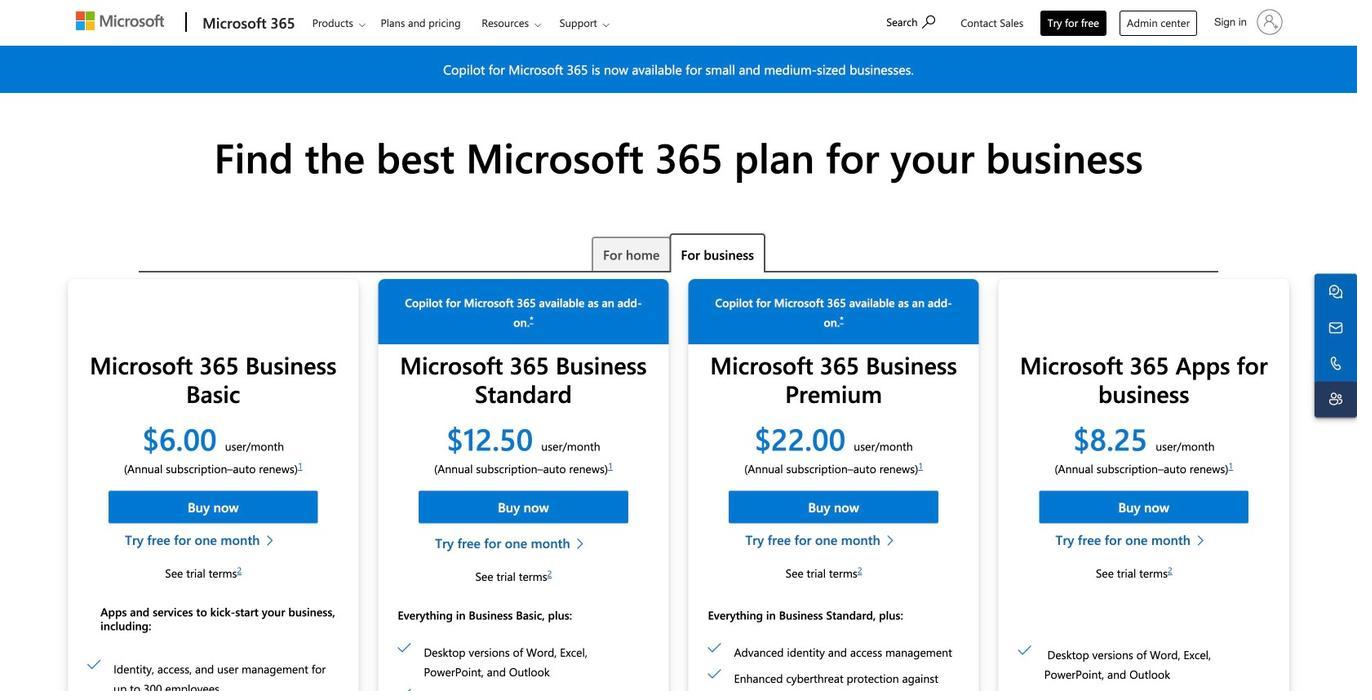 Task type: describe. For each thing, give the bounding box(es) containing it.
microsoft image
[[76, 11, 164, 30]]



Task type: locate. For each thing, give the bounding box(es) containing it.
None search field
[[878, 2, 952, 39]]



Task type: vqa. For each thing, say whether or not it's contained in the screenshot.
Microsoft 'IMAGE'
yes



